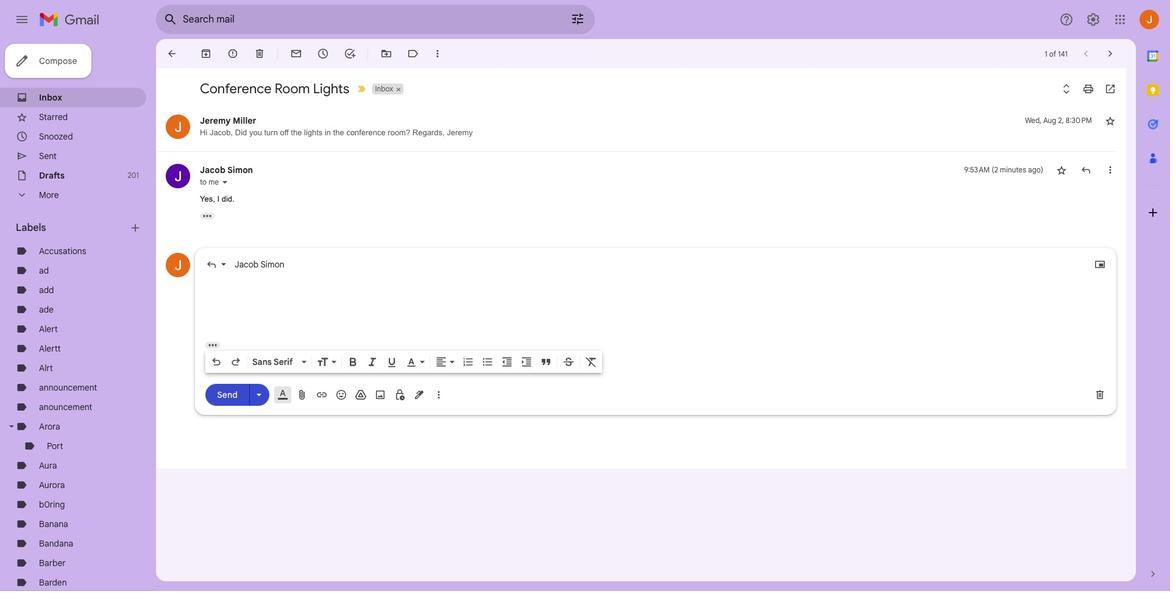 Task type: describe. For each thing, give the bounding box(es) containing it.
send button
[[205, 384, 249, 406]]

attach files image
[[296, 389, 309, 401]]

main menu image
[[15, 12, 29, 27]]

inbox link
[[39, 92, 62, 103]]

lights
[[304, 128, 323, 137]]

show trimmed content image
[[205, 342, 220, 348]]

back to inbox image
[[166, 48, 178, 60]]

0 vertical spatial simon
[[227, 165, 253, 176]]

8:30 pm
[[1066, 116, 1093, 125]]

numbered list ‪(⌘⇧7)‬ image
[[462, 356, 474, 368]]

ade link
[[39, 304, 54, 315]]

to me
[[200, 177, 219, 187]]

more image
[[432, 48, 444, 60]]

yes,
[[200, 195, 215, 204]]

report spam image
[[227, 48, 239, 60]]

insert signature image
[[413, 389, 426, 401]]

wed, aug 2, 8:30 pm
[[1026, 116, 1093, 125]]

banana link
[[39, 519, 68, 530]]

remove formatting ‪(⌘\)‬ image
[[585, 356, 598, 368]]

aura
[[39, 460, 57, 471]]

anouncement link
[[39, 402, 92, 413]]

alertt link
[[39, 343, 61, 354]]

starred
[[39, 112, 68, 123]]

bandana link
[[39, 538, 73, 549]]

jeremy miller
[[200, 115, 256, 126]]

alrt
[[39, 363, 53, 374]]

move to image
[[381, 48, 393, 60]]

wed,
[[1026, 116, 1042, 125]]

room?
[[388, 128, 411, 137]]

advanced search options image
[[566, 7, 590, 31]]

aug
[[1044, 116, 1057, 125]]

sans
[[252, 356, 272, 367]]

compose button
[[5, 44, 92, 78]]

sent
[[39, 151, 57, 162]]

sans serif option
[[250, 356, 299, 368]]

add link
[[39, 285, 54, 296]]

Search mail text field
[[183, 13, 537, 26]]

indent less ‪(⌘[)‬ image
[[501, 356, 513, 368]]

(2
[[992, 165, 999, 174]]

settings image
[[1087, 12, 1101, 27]]

0 vertical spatial jacob simon
[[200, 165, 253, 176]]

compose
[[39, 55, 77, 66]]

of
[[1050, 49, 1057, 58]]

hi jacob, did you turn off the lights in the conference room? regards, jeremy
[[200, 128, 473, 137]]

not starred image
[[1105, 115, 1117, 127]]

did
[[235, 128, 247, 137]]

Not starred checkbox
[[1105, 115, 1117, 127]]

miller
[[233, 115, 256, 126]]

1 of 141
[[1045, 49, 1068, 58]]

1 vertical spatial jeremy
[[447, 128, 473, 137]]

announcement
[[39, 382, 97, 393]]

1 horizontal spatial jacob
[[235, 259, 259, 270]]

0 horizontal spatial jacob
[[200, 165, 226, 176]]

not starred image
[[1056, 164, 1068, 176]]

b0ring
[[39, 499, 65, 510]]

support image
[[1060, 12, 1074, 27]]

regards,
[[413, 128, 445, 137]]

9:53 am
[[965, 165, 990, 174]]

indent more ‪(⌘])‬ image
[[521, 356, 533, 368]]

send
[[217, 390, 238, 401]]

anouncement
[[39, 402, 92, 413]]

more options image
[[435, 389, 443, 401]]

minutes
[[1001, 165, 1027, 174]]

1 the from the left
[[291, 128, 302, 137]]

gmail image
[[39, 7, 105, 32]]

older image
[[1105, 48, 1117, 60]]

insert photo image
[[374, 389, 387, 401]]

archive image
[[200, 48, 212, 60]]

9:53 am (2 minutes ago)
[[965, 165, 1044, 174]]

labels
[[16, 222, 46, 234]]

bulleted list ‪(⌘⇧8)‬ image
[[482, 356, 494, 368]]

redo ‪(⌘y)‬ image
[[230, 356, 242, 368]]

lights
[[313, 80, 350, 97]]

b0ring link
[[39, 499, 65, 510]]

add
[[39, 285, 54, 296]]

off
[[280, 128, 289, 137]]

more send options image
[[253, 389, 265, 401]]

alertt
[[39, 343, 61, 354]]

starred link
[[39, 112, 68, 123]]

Not starred checkbox
[[1056, 164, 1068, 176]]

undo ‪(⌘z)‬ image
[[210, 356, 223, 368]]

ago)
[[1029, 165, 1044, 174]]

ad
[[39, 265, 49, 276]]

quote ‪(⌘⇧9)‬ image
[[540, 356, 552, 368]]

arora link
[[39, 421, 60, 432]]

alert link
[[39, 324, 58, 335]]

jacob,
[[210, 128, 233, 137]]



Task type: locate. For each thing, give the bounding box(es) containing it.
strikethrough ‪(⌘⇧x)‬ image
[[563, 356, 575, 368]]

serif
[[274, 356, 293, 367]]

inbox for inbox button
[[375, 84, 393, 93]]

toggle confidential mode image
[[394, 389, 406, 401]]

inbox for inbox link
[[39, 92, 62, 103]]

2 the from the left
[[333, 128, 344, 137]]

tab list
[[1137, 39, 1171, 548]]

insert emoji ‪(⌘⇧2)‬ image
[[335, 389, 348, 401]]

show details image
[[221, 179, 229, 186]]

ade
[[39, 304, 54, 315]]

sent link
[[39, 151, 57, 162]]

1 vertical spatial simon
[[261, 259, 285, 270]]

None search field
[[156, 5, 595, 34]]

2,
[[1059, 116, 1065, 125]]

jeremy right regards,
[[447, 128, 473, 137]]

more
[[39, 190, 59, 201]]

snooze image
[[317, 48, 329, 60]]

to
[[200, 177, 207, 187]]

room
[[275, 80, 310, 97]]

aurora link
[[39, 480, 65, 491]]

0 vertical spatial jeremy
[[200, 115, 231, 126]]

banana
[[39, 519, 68, 530]]

inbox down move to icon
[[375, 84, 393, 93]]

aurora
[[39, 480, 65, 491]]

add to tasks image
[[344, 48, 356, 60]]

hi
[[200, 128, 207, 137]]

show trimmed content image
[[200, 213, 215, 219]]

1 horizontal spatial inbox
[[375, 84, 393, 93]]

announcement link
[[39, 382, 97, 393]]

1 horizontal spatial simon
[[261, 259, 285, 270]]

0 vertical spatial jacob
[[200, 165, 226, 176]]

1
[[1045, 49, 1048, 58]]

inbox button
[[373, 84, 395, 95]]

labels image
[[407, 48, 420, 60]]

italic ‪(⌘i)‬ image
[[366, 356, 379, 368]]

arora
[[39, 421, 60, 432]]

the
[[291, 128, 302, 137], [333, 128, 344, 137]]

141
[[1059, 49, 1068, 58]]

inbox inside button
[[375, 84, 393, 93]]

1 vertical spatial jacob simon
[[235, 259, 285, 270]]

inbox
[[375, 84, 393, 93], [39, 92, 62, 103]]

aura link
[[39, 460, 57, 471]]

jacob simon right type of response icon
[[235, 259, 285, 270]]

snoozed link
[[39, 131, 73, 142]]

labels navigation
[[0, 39, 156, 591]]

insert files using drive image
[[355, 389, 367, 401]]

1 vertical spatial jacob
[[235, 259, 259, 270]]

turn
[[264, 128, 278, 137]]

jacob right type of response icon
[[235, 259, 259, 270]]

accusations link
[[39, 246, 86, 257]]

ad link
[[39, 265, 49, 276]]

formatting options toolbar
[[205, 351, 602, 373]]

mark as unread image
[[290, 48, 302, 60]]

list
[[156, 102, 1122, 425]]

0 horizontal spatial inbox
[[39, 92, 62, 103]]

barber link
[[39, 558, 66, 569]]

accusations
[[39, 246, 86, 257]]

jacob simon up show details icon
[[200, 165, 253, 176]]

jacob up me
[[200, 165, 226, 176]]

barden
[[39, 577, 67, 588]]

1 horizontal spatial the
[[333, 128, 344, 137]]

1 horizontal spatial jeremy
[[447, 128, 473, 137]]

alrt link
[[39, 363, 53, 374]]

port link
[[47, 441, 63, 452]]

more button
[[0, 185, 146, 205]]

0 horizontal spatial simon
[[227, 165, 253, 176]]

port
[[47, 441, 63, 452]]

bold ‪(⌘b)‬ image
[[347, 356, 359, 368]]

0 horizontal spatial the
[[291, 128, 302, 137]]

labels heading
[[16, 222, 129, 234]]

jeremy
[[200, 115, 231, 126], [447, 128, 473, 137]]

yes, i did.
[[200, 195, 237, 204]]

conference room lights
[[200, 80, 350, 97]]

0 horizontal spatial jeremy
[[200, 115, 231, 126]]

alert
[[39, 324, 58, 335]]

sans serif
[[252, 356, 293, 367]]

jacob
[[200, 165, 226, 176], [235, 259, 259, 270]]

barber
[[39, 558, 66, 569]]

bandana
[[39, 538, 73, 549]]

drafts link
[[39, 170, 65, 181]]

me
[[209, 177, 219, 187]]

conference
[[200, 80, 272, 97]]

delete image
[[254, 48, 266, 60]]

simon
[[227, 165, 253, 176], [261, 259, 285, 270]]

jeremy up jacob, at the left top
[[200, 115, 231, 126]]

search mail image
[[160, 9, 182, 30]]

drafts
[[39, 170, 65, 181]]

i
[[217, 195, 220, 204]]

snoozed
[[39, 131, 73, 142]]

list containing jeremy miller
[[156, 102, 1122, 425]]

did.
[[222, 195, 235, 204]]

barden link
[[39, 577, 67, 588]]

inbox up starred
[[39, 92, 62, 103]]

discard draft ‪(⌘⇧d)‬ image
[[1095, 389, 1107, 401]]

in
[[325, 128, 331, 137]]

jacob simon
[[200, 165, 253, 176], [235, 259, 285, 270]]

inbox inside labels navigation
[[39, 92, 62, 103]]

9:53 am (2 minutes ago) cell
[[965, 164, 1044, 176]]

you
[[249, 128, 262, 137]]

type of response image
[[205, 258, 218, 270]]

underline ‪(⌘u)‬ image
[[386, 356, 398, 369]]

the right in
[[333, 128, 344, 137]]

conference
[[347, 128, 386, 137]]

201
[[128, 171, 139, 180]]

the right the off
[[291, 128, 302, 137]]

wed, aug 2, 8:30 pm cell
[[1026, 115, 1093, 127]]

insert link ‪(⌘k)‬ image
[[316, 389, 328, 401]]



Task type: vqa. For each thing, say whether or not it's contained in the screenshot.
Simon to the left
yes



